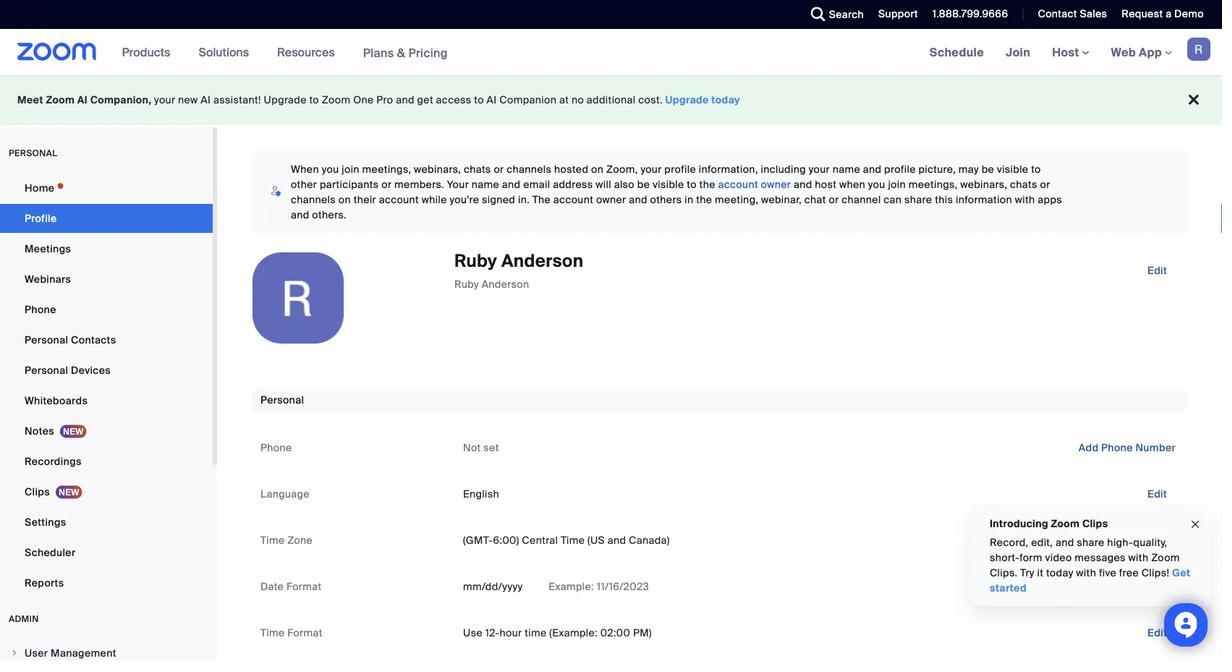 Task type: describe. For each thing, give the bounding box(es) containing it.
1 vertical spatial clips
[[1082, 517, 1108, 530]]

user management menu item
[[0, 640, 213, 661]]

host button
[[1052, 45, 1089, 60]]

or up signed
[[494, 163, 504, 176]]

chats inside when you join meetings, webinars, chats or channels hosted on zoom, your profile information, including your name and profile picture, may be visible to other participants or members. your name and email address will also be visible to the
[[464, 163, 491, 176]]

web
[[1111, 45, 1136, 60]]

meet
[[17, 93, 43, 107]]

the
[[532, 193, 551, 207]]

1 vertical spatial be
[[637, 178, 650, 191]]

and up chat
[[794, 178, 812, 191]]

1 ruby from the top
[[454, 250, 497, 272]]

webinars, inside when you join meetings, webinars, chats or channels hosted on zoom, your profile information, including your name and profile picture, may be visible to other participants or members. your name and email address will also be visible to the
[[414, 163, 461, 176]]

user
[[25, 647, 48, 660]]

request
[[1122, 7, 1163, 21]]

(gmt-
[[463, 534, 493, 547]]

meet zoom ai companion, your new ai assistant! upgrade to zoom one pro and get access to ai companion at no additional cost. upgrade today
[[17, 93, 740, 107]]

2 ai from the left
[[201, 93, 211, 107]]

get started link
[[990, 567, 1191, 595]]

right image
[[10, 649, 19, 658]]

signed
[[482, 193, 515, 207]]

when
[[291, 163, 319, 176]]

in.
[[518, 193, 530, 207]]

1 edit from the top
[[1148, 264, 1167, 277]]

zoom,
[[606, 163, 638, 176]]

other
[[291, 178, 317, 191]]

profile
[[25, 212, 57, 225]]

your inside meet zoom ai companion, footer
[[154, 93, 175, 107]]

zoom logo image
[[17, 43, 97, 61]]

sales
[[1080, 7, 1107, 21]]

channel
[[842, 193, 881, 207]]

central
[[522, 534, 558, 547]]

webinars
[[25, 272, 71, 286]]

1 upgrade from the left
[[264, 93, 307, 107]]

request a demo
[[1122, 7, 1204, 21]]

pm)
[[633, 627, 652, 640]]

not
[[463, 441, 481, 455]]

record,
[[990, 536, 1029, 550]]

1 horizontal spatial phone
[[261, 441, 292, 455]]

products button
[[122, 29, 177, 75]]

use 12-hour time (example: 02:00 pm)
[[463, 627, 652, 640]]

resources button
[[277, 29, 341, 75]]

personal
[[9, 148, 58, 159]]

to down resources dropdown button
[[309, 93, 319, 107]]

their
[[354, 193, 376, 207]]

1.888.799.9666 button up schedule
[[922, 0, 1012, 29]]

time format
[[261, 627, 323, 640]]

it
[[1037, 567, 1044, 580]]

4 edit from the top
[[1148, 580, 1167, 594]]

meeting,
[[715, 193, 759, 207]]

form
[[1020, 551, 1043, 565]]

contacts
[[71, 333, 116, 347]]

account owner link
[[718, 178, 791, 191]]

get
[[417, 93, 433, 107]]

user photo image
[[253, 253, 344, 344]]

1 edit button from the top
[[1136, 259, 1179, 282]]

format for time format
[[287, 627, 323, 640]]

host
[[1052, 45, 1082, 60]]

12-
[[485, 627, 500, 640]]

this
[[935, 193, 953, 207]]

4 edit button from the top
[[1136, 576, 1179, 599]]

edit for english
[[1148, 488, 1167, 501]]

schedule link
[[919, 29, 995, 75]]

assistant!
[[213, 93, 261, 107]]

may
[[959, 163, 979, 176]]

whiteboards link
[[0, 386, 213, 415]]

home link
[[0, 174, 213, 203]]

pricing
[[408, 45, 448, 60]]

address
[[553, 178, 593, 191]]

3 ai from the left
[[487, 93, 497, 107]]

on inside and host when you join meetings, webinars, chats or channels on their account while you're signed in. the account owner and others in the meeting, webinar, chat or channel can share this information with apps and others.
[[338, 193, 351, 207]]

quality,
[[1133, 536, 1167, 550]]

high-
[[1107, 536, 1133, 550]]

reports
[[25, 576, 64, 590]]

and inside meet zoom ai companion, footer
[[396, 93, 415, 107]]

host
[[815, 178, 837, 191]]

meetings link
[[0, 234, 213, 263]]

clips!
[[1142, 567, 1170, 580]]

profile picture image
[[1187, 38, 1211, 61]]

meet zoom ai companion, footer
[[0, 75, 1222, 125]]

will
[[596, 178, 611, 191]]

resources
[[277, 45, 335, 60]]

1 profile from the left
[[665, 163, 696, 176]]

ruby anderson ruby anderson
[[454, 250, 584, 291]]

and right (us
[[608, 534, 626, 547]]

edit for use 12-hour time (example: 02:00 pm)
[[1148, 627, 1167, 640]]

contact sales
[[1038, 7, 1107, 21]]

admin
[[9, 614, 39, 625]]

edit,
[[1031, 536, 1053, 550]]

2 horizontal spatial account
[[718, 178, 758, 191]]

whiteboards
[[25, 394, 88, 407]]

0 horizontal spatial name
[[472, 178, 499, 191]]

channels inside and host when you join meetings, webinars, chats or channels on their account while you're signed in. the account owner and others in the meeting, webinar, chat or channel can share this information with apps and others.
[[291, 193, 336, 207]]

five
[[1099, 567, 1117, 580]]

1 horizontal spatial your
[[641, 163, 662, 176]]

video
[[1045, 551, 1072, 565]]

1 vertical spatial with
[[1129, 551, 1149, 565]]

you inside when you join meetings, webinars, chats or channels hosted on zoom, your profile information, including your name and profile picture, may be visible to other participants or members. your name and email address will also be visible to the
[[322, 163, 339, 176]]

chat
[[805, 193, 826, 207]]

personal devices link
[[0, 356, 213, 385]]

owner inside and host when you join meetings, webinars, chats or channels on their account while you're signed in. the account owner and others in the meeting, webinar, chat or channel can share this information with apps and others.
[[596, 193, 626, 207]]

personal for personal contacts
[[25, 333, 68, 347]]

solutions
[[199, 45, 249, 60]]

account owner
[[718, 178, 791, 191]]

not set
[[463, 441, 499, 455]]

join inside when you join meetings, webinars, chats or channels hosted on zoom, your profile information, including your name and profile picture, may be visible to other participants or members. your name and email address will also be visible to the
[[342, 163, 360, 176]]

plans
[[363, 45, 394, 60]]

and left others.
[[291, 208, 309, 222]]

others.
[[312, 208, 347, 222]]

scheduler link
[[0, 538, 213, 567]]

additional
[[587, 93, 636, 107]]

1 ai from the left
[[77, 93, 88, 107]]

share inside the record, edit, and share high-quality, short-form video messages with zoom clips. try it today with five free clips!
[[1077, 536, 1105, 550]]

date
[[261, 580, 284, 594]]

0 vertical spatial name
[[833, 163, 860, 176]]

at
[[559, 93, 569, 107]]

support
[[879, 7, 918, 21]]

recordings link
[[0, 447, 213, 476]]

access
[[436, 93, 471, 107]]

webinars, inside and host when you join meetings, webinars, chats or channels on their account while you're signed in. the account owner and others in the meeting, webinar, chat or channel can share this information with apps and others.
[[960, 178, 1008, 191]]

and up when
[[863, 163, 882, 176]]



Task type: locate. For each thing, give the bounding box(es) containing it.
to
[[309, 93, 319, 107], [474, 93, 484, 107], [1031, 163, 1041, 176], [687, 178, 697, 191]]

and left get
[[396, 93, 415, 107]]

2 horizontal spatial phone
[[1101, 441, 1133, 455]]

including
[[761, 163, 806, 176]]

scheduler
[[25, 546, 76, 559]]

meetings
[[25, 242, 71, 255]]

time for use 12-hour time (example: 02:00 pm)
[[261, 627, 285, 640]]

you inside and host when you join meetings, webinars, chats or channels on their account while you're signed in. the account owner and others in the meeting, webinar, chat or channel can share this information with apps and others.
[[868, 178, 885, 191]]

edit for (gmt-6:00) central time (us and canada)
[[1148, 534, 1167, 547]]

chats inside and host when you join meetings, webinars, chats or channels on their account while you're signed in. the account owner and others in the meeting, webinar, chat or channel can share this information with apps and others.
[[1010, 178, 1038, 191]]

on up will
[[591, 163, 604, 176]]

upgrade right cost.
[[665, 93, 709, 107]]

anderson
[[501, 250, 584, 272], [482, 277, 529, 291]]

join up can
[[888, 178, 906, 191]]

zoom right meet
[[46, 93, 75, 107]]

in
[[685, 193, 694, 207]]

you up channel
[[868, 178, 885, 191]]

started
[[990, 582, 1027, 595]]

name up signed
[[472, 178, 499, 191]]

the inside when you join meetings, webinars, chats or channels hosted on zoom, your profile information, including your name and profile picture, may be visible to other participants or members. your name and email address will also be visible to the
[[699, 178, 716, 191]]

1 vertical spatial personal
[[25, 364, 68, 377]]

phone down webinars
[[25, 303, 56, 316]]

0 horizontal spatial profile
[[665, 163, 696, 176]]

ai left "companion,"
[[77, 93, 88, 107]]

0 vertical spatial chats
[[464, 163, 491, 176]]

0 horizontal spatial you
[[322, 163, 339, 176]]

02:00
[[600, 627, 630, 640]]

number
[[1136, 441, 1176, 455]]

you up participants
[[322, 163, 339, 176]]

0 horizontal spatial phone
[[25, 303, 56, 316]]

&
[[397, 45, 405, 60]]

1 horizontal spatial meetings,
[[909, 178, 958, 191]]

web app button
[[1111, 45, 1172, 60]]

1 vertical spatial you
[[868, 178, 885, 191]]

canada)
[[629, 534, 670, 547]]

time for (gmt-6:00) central time (us and canada)
[[261, 534, 285, 547]]

when
[[839, 178, 865, 191]]

settings link
[[0, 508, 213, 537]]

1 vertical spatial join
[[888, 178, 906, 191]]

0 vertical spatial visible
[[997, 163, 1029, 176]]

2 ruby from the top
[[454, 277, 479, 291]]

2 vertical spatial personal
[[261, 394, 304, 407]]

chats up information
[[1010, 178, 1038, 191]]

0 horizontal spatial account
[[379, 193, 419, 207]]

0 horizontal spatial be
[[637, 178, 650, 191]]

your up host
[[809, 163, 830, 176]]

name up when
[[833, 163, 860, 176]]

0 vertical spatial be
[[982, 163, 994, 176]]

1 horizontal spatial share
[[1077, 536, 1105, 550]]

0 horizontal spatial upgrade
[[264, 93, 307, 107]]

profile up can
[[884, 163, 916, 176]]

today inside the record, edit, and share high-quality, short-form video messages with zoom clips. try it today with five free clips!
[[1046, 567, 1074, 580]]

0 horizontal spatial webinars,
[[414, 163, 461, 176]]

demo
[[1175, 7, 1204, 21]]

introducing
[[990, 517, 1049, 530]]

introducing zoom clips
[[990, 517, 1108, 530]]

ai left companion
[[487, 93, 497, 107]]

join
[[1006, 45, 1031, 60]]

1 vertical spatial format
[[287, 627, 323, 640]]

0 horizontal spatial channels
[[291, 193, 336, 207]]

1 vertical spatial share
[[1077, 536, 1105, 550]]

3 edit from the top
[[1148, 534, 1167, 547]]

0 vertical spatial the
[[699, 178, 716, 191]]

with inside and host when you join meetings, webinars, chats or channels on their account while you're signed in. the account owner and others in the meeting, webinar, chat or channel can share this information with apps and others.
[[1015, 193, 1035, 207]]

webinars, up information
[[960, 178, 1008, 191]]

channels inside when you join meetings, webinars, chats or channels hosted on zoom, your profile information, including your name and profile picture, may be visible to other participants or members. your name and email address will also be visible to the
[[507, 163, 552, 176]]

on
[[591, 163, 604, 176], [338, 193, 351, 207]]

and
[[396, 93, 415, 107], [863, 163, 882, 176], [502, 178, 521, 191], [794, 178, 812, 191], [629, 193, 648, 207], [291, 208, 309, 222], [608, 534, 626, 547], [1056, 536, 1074, 550]]

settings
[[25, 516, 66, 529]]

zoom up edit,
[[1051, 517, 1080, 530]]

webinars, up members. at the top left
[[414, 163, 461, 176]]

2 horizontal spatial with
[[1129, 551, 1149, 565]]

format right the date
[[286, 580, 322, 594]]

email
[[523, 178, 550, 191]]

the down information,
[[699, 178, 716, 191]]

1 horizontal spatial you
[[868, 178, 885, 191]]

to up the apps
[[1031, 163, 1041, 176]]

0 horizontal spatial chats
[[464, 163, 491, 176]]

account down address
[[553, 193, 594, 207]]

phone inside personal menu menu
[[25, 303, 56, 316]]

0 horizontal spatial owner
[[596, 193, 626, 207]]

account down members. at the top left
[[379, 193, 419, 207]]

meetings, up members. at the top left
[[362, 163, 411, 176]]

2 horizontal spatial your
[[809, 163, 830, 176]]

join inside and host when you join meetings, webinars, chats or channels on their account while you're signed in. the account owner and others in the meeting, webinar, chat or channel can share this information with apps and others.
[[888, 178, 906, 191]]

edit user photo image
[[287, 292, 310, 305]]

example: 11/16/2023
[[546, 580, 649, 594]]

messages
[[1075, 551, 1126, 565]]

today up information,
[[712, 93, 740, 107]]

try
[[1020, 567, 1035, 580]]

companion
[[499, 93, 557, 107]]

1.888.799.9666 button up "schedule" link on the top right of the page
[[933, 7, 1008, 21]]

format down date format
[[287, 627, 323, 640]]

2 profile from the left
[[884, 163, 916, 176]]

recordings
[[25, 455, 82, 468]]

0 horizontal spatial meetings,
[[362, 163, 411, 176]]

1 horizontal spatial channels
[[507, 163, 552, 176]]

you're
[[450, 193, 479, 207]]

meetings, inside and host when you join meetings, webinars, chats or channels on their account while you're signed in. the account owner and others in the meeting, webinar, chat or channel can share this information with apps and others.
[[909, 178, 958, 191]]

phone right "add"
[[1101, 441, 1133, 455]]

banner containing products
[[0, 29, 1222, 76]]

phone
[[25, 303, 56, 316], [261, 441, 292, 455], [1101, 441, 1133, 455]]

1 vertical spatial anderson
[[482, 277, 529, 291]]

1.888.799.9666 button
[[922, 0, 1012, 29], [933, 7, 1008, 21]]

share inside and host when you join meetings, webinars, chats or channels on their account while you're signed in. the account owner and others in the meeting, webinar, chat or channel can share this information with apps and others.
[[905, 193, 932, 207]]

be right also
[[637, 178, 650, 191]]

0 horizontal spatial clips
[[25, 485, 50, 499]]

profile link
[[0, 204, 213, 233]]

user management
[[25, 647, 116, 660]]

0 horizontal spatial visible
[[653, 178, 684, 191]]

1 horizontal spatial chats
[[1010, 178, 1038, 191]]

meetings,
[[362, 163, 411, 176], [909, 178, 958, 191]]

set
[[484, 441, 499, 455]]

1 horizontal spatial name
[[833, 163, 860, 176]]

clips up settings
[[25, 485, 50, 499]]

web app
[[1111, 45, 1162, 60]]

1 vertical spatial the
[[696, 193, 712, 207]]

reports link
[[0, 569, 213, 598]]

owner up webinar,
[[761, 178, 791, 191]]

0 vertical spatial clips
[[25, 485, 50, 499]]

zoom up "clips!"
[[1151, 551, 1180, 565]]

2 edit button from the top
[[1136, 483, 1179, 506]]

5 edit button from the top
[[1136, 622, 1179, 645]]

edit button for english
[[1136, 483, 1179, 506]]

meetings navigation
[[919, 29, 1222, 76]]

1 horizontal spatial join
[[888, 178, 906, 191]]

when you join meetings, webinars, chats or channels hosted on zoom, your profile information, including your name and profile picture, may be visible to other participants or members. your name and email address will also be visible to the
[[291, 163, 1041, 191]]

edit button for (gmt-6:00) central time (us and canada)
[[1136, 529, 1179, 552]]

1 horizontal spatial owner
[[761, 178, 791, 191]]

and up video
[[1056, 536, 1074, 550]]

personal menu menu
[[0, 174, 213, 599]]

1 vertical spatial name
[[472, 178, 499, 191]]

record, edit, and share high-quality, short-form video messages with zoom clips. try it today with five free clips!
[[990, 536, 1180, 580]]

to up in
[[687, 178, 697, 191]]

phone inside "button"
[[1101, 441, 1133, 455]]

language
[[261, 488, 310, 501]]

or left members. at the top left
[[382, 178, 392, 191]]

1 vertical spatial chats
[[1010, 178, 1038, 191]]

0 vertical spatial webinars,
[[414, 163, 461, 176]]

0 vertical spatial meetings,
[[362, 163, 411, 176]]

1 vertical spatial meetings,
[[909, 178, 958, 191]]

1 horizontal spatial on
[[591, 163, 604, 176]]

personal devices
[[25, 364, 111, 377]]

members.
[[394, 178, 444, 191]]

short-
[[990, 551, 1020, 565]]

11/16/2023
[[597, 580, 649, 594]]

phone up language
[[261, 441, 292, 455]]

1 vertical spatial owner
[[596, 193, 626, 207]]

with up free
[[1129, 551, 1149, 565]]

0 vertical spatial join
[[342, 163, 360, 176]]

product information navigation
[[111, 29, 459, 76]]

1 vertical spatial on
[[338, 193, 351, 207]]

app
[[1139, 45, 1162, 60]]

add phone number button
[[1067, 437, 1187, 460]]

1 vertical spatial webinars,
[[960, 178, 1008, 191]]

use
[[463, 627, 483, 640]]

1 horizontal spatial clips
[[1082, 517, 1108, 530]]

visible up others
[[653, 178, 684, 191]]

time left (us
[[561, 534, 585, 547]]

share up messages
[[1077, 536, 1105, 550]]

or
[[494, 163, 504, 176], [382, 178, 392, 191], [1040, 178, 1050, 191], [829, 193, 839, 207]]

edit button for use 12-hour time (example: 02:00 pm)
[[1136, 622, 1179, 645]]

upgrade
[[264, 93, 307, 107], [665, 93, 709, 107]]

zoom inside the record, edit, and share high-quality, short-form video messages with zoom clips. try it today with five free clips!
[[1151, 551, 1180, 565]]

account up 'meeting,'
[[718, 178, 758, 191]]

0 vertical spatial channels
[[507, 163, 552, 176]]

no
[[572, 93, 584, 107]]

share
[[905, 193, 932, 207], [1077, 536, 1105, 550]]

(example:
[[549, 627, 598, 640]]

be right may
[[982, 163, 994, 176]]

phone link
[[0, 295, 213, 324]]

chats up your at the left top of page
[[464, 163, 491, 176]]

personal contacts
[[25, 333, 116, 347]]

2 upgrade from the left
[[665, 93, 709, 107]]

1 horizontal spatial today
[[1046, 567, 1074, 580]]

edit button
[[1136, 259, 1179, 282], [1136, 483, 1179, 506], [1136, 529, 1179, 552], [1136, 576, 1179, 599], [1136, 622, 1179, 645]]

1 horizontal spatial webinars,
[[960, 178, 1008, 191]]

today down video
[[1046, 567, 1074, 580]]

0 vertical spatial owner
[[761, 178, 791, 191]]

contact
[[1038, 7, 1077, 21]]

cost.
[[638, 93, 663, 107]]

1 horizontal spatial be
[[982, 163, 994, 176]]

plans & pricing
[[363, 45, 448, 60]]

and inside the record, edit, and share high-quality, short-form video messages with zoom clips. try it today with five free clips!
[[1056, 536, 1074, 550]]

time
[[261, 534, 285, 547], [561, 534, 585, 547], [261, 627, 285, 640]]

meetings, inside when you join meetings, webinars, chats or channels hosted on zoom, your profile information, including your name and profile picture, may be visible to other participants or members. your name and email address will also be visible to the
[[362, 163, 411, 176]]

time down the date
[[261, 627, 285, 640]]

0 vertical spatial share
[[905, 193, 932, 207]]

0 vertical spatial with
[[1015, 193, 1035, 207]]

with left the apps
[[1015, 193, 1035, 207]]

0 vertical spatial personal
[[25, 333, 68, 347]]

your left new
[[154, 93, 175, 107]]

1 vertical spatial today
[[1046, 567, 1074, 580]]

3 edit button from the top
[[1136, 529, 1179, 552]]

the right in
[[696, 193, 712, 207]]

0 horizontal spatial today
[[712, 93, 740, 107]]

meetings, down picture,
[[909, 178, 958, 191]]

zoom left the one
[[322, 93, 351, 107]]

owner down will
[[596, 193, 626, 207]]

2 edit from the top
[[1148, 488, 1167, 501]]

1 horizontal spatial profile
[[884, 163, 916, 176]]

5 edit from the top
[[1148, 627, 1167, 640]]

0 horizontal spatial join
[[342, 163, 360, 176]]

0 vertical spatial ruby
[[454, 250, 497, 272]]

2 horizontal spatial ai
[[487, 93, 497, 107]]

0 horizontal spatial share
[[905, 193, 932, 207]]

format for date format
[[286, 580, 322, 594]]

notes link
[[0, 417, 213, 446]]

share right can
[[905, 193, 932, 207]]

the inside and host when you join meetings, webinars, chats or channels on their account while you're signed in. the account owner and others in the meeting, webinar, chat or channel can share this information with apps and others.
[[696, 193, 712, 207]]

profile up and host when you join meetings, webinars, chats or channels on their account while you're signed in. the account owner and others in the meeting, webinar, chat or channel can share this information with apps and others.
[[665, 163, 696, 176]]

upgrade down product information navigation
[[264, 93, 307, 107]]

today inside meet zoom ai companion, footer
[[712, 93, 740, 107]]

0 vertical spatial you
[[322, 163, 339, 176]]

0 horizontal spatial your
[[154, 93, 175, 107]]

and down also
[[629, 193, 648, 207]]

your right zoom,
[[641, 163, 662, 176]]

0 vertical spatial anderson
[[501, 250, 584, 272]]

channels up email
[[507, 163, 552, 176]]

contact sales link
[[1027, 0, 1111, 29], [1038, 7, 1107, 21]]

1 horizontal spatial upgrade
[[665, 93, 709, 107]]

2 vertical spatial with
[[1076, 567, 1096, 580]]

personal contacts link
[[0, 326, 213, 355]]

hosted
[[554, 163, 589, 176]]

and up in.
[[502, 178, 521, 191]]

1 horizontal spatial account
[[553, 193, 594, 207]]

1 vertical spatial ruby
[[454, 277, 479, 291]]

participants
[[320, 178, 379, 191]]

close image
[[1190, 517, 1201, 533]]

upgrade today link
[[665, 93, 740, 107]]

visible up information
[[997, 163, 1029, 176]]

1 horizontal spatial ai
[[201, 93, 211, 107]]

1 horizontal spatial with
[[1076, 567, 1096, 580]]

time left the zone
[[261, 534, 285, 547]]

0 horizontal spatial ai
[[77, 93, 88, 107]]

or down host
[[829, 193, 839, 207]]

visible
[[997, 163, 1029, 176], [653, 178, 684, 191]]

on inside when you join meetings, webinars, chats or channels hosted on zoom, your profile information, including your name and profile picture, may be visible to other participants or members. your name and email address will also be visible to the
[[591, 163, 604, 176]]

0 vertical spatial today
[[712, 93, 740, 107]]

0 horizontal spatial on
[[338, 193, 351, 207]]

or up the apps
[[1040, 178, 1050, 191]]

1 vertical spatial visible
[[653, 178, 684, 191]]

1 vertical spatial channels
[[291, 193, 336, 207]]

ai right new
[[201, 93, 211, 107]]

picture,
[[919, 163, 956, 176]]

clips up high-
[[1082, 517, 1108, 530]]

0 horizontal spatial with
[[1015, 193, 1035, 207]]

get started
[[990, 567, 1191, 595]]

schedule
[[930, 45, 984, 60]]

banner
[[0, 29, 1222, 76]]

can
[[884, 193, 902, 207]]

pro
[[377, 93, 393, 107]]

0 vertical spatial format
[[286, 580, 322, 594]]

to right access
[[474, 93, 484, 107]]

products
[[122, 45, 170, 60]]

personal for personal devices
[[25, 364, 68, 377]]

clips inside personal menu menu
[[25, 485, 50, 499]]

notes
[[25, 424, 54, 438]]

0 vertical spatial on
[[591, 163, 604, 176]]

channels down other
[[291, 193, 336, 207]]

1 horizontal spatial visible
[[997, 163, 1029, 176]]

on down participants
[[338, 193, 351, 207]]

with down messages
[[1076, 567, 1096, 580]]

join up participants
[[342, 163, 360, 176]]



Task type: vqa. For each thing, say whether or not it's contained in the screenshot.


